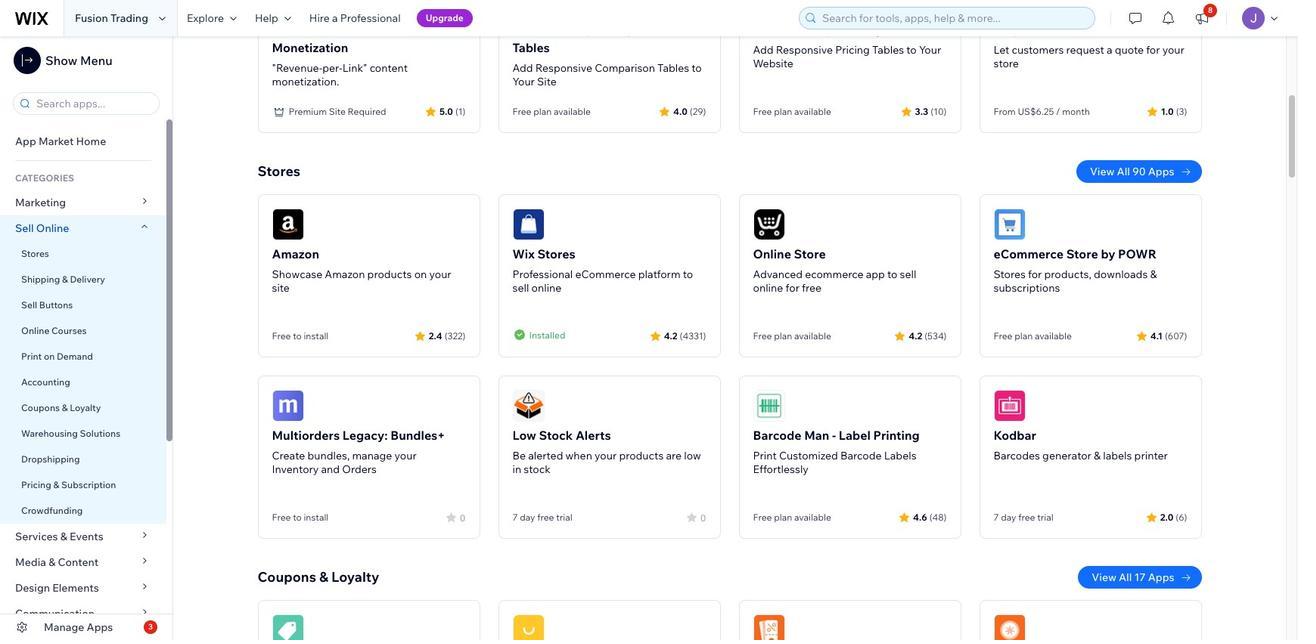 Task type: describe. For each thing, give the bounding box(es) containing it.
free inside online store advanced ecommerce app to sell online for free
[[802, 281, 822, 295]]

elements
[[52, 582, 99, 596]]

sell for wix stores
[[513, 281, 529, 295]]

sell for sell buttons
[[21, 300, 37, 311]]

pricing & subscription
[[21, 480, 116, 491]]

your inside low stock alerts be alerted when your products are low in stock
[[595, 449, 617, 463]]

plan for online
[[774, 331, 792, 342]]

3.3
[[915, 106, 929, 117]]

services
[[15, 530, 58, 544]]

(322)
[[445, 330, 466, 342]]

install for showcase
[[304, 331, 329, 342]]

request
[[1067, 43, 1105, 57]]

in
[[513, 463, 522, 477]]

17
[[1135, 571, 1146, 585]]

low
[[684, 449, 701, 463]]

1.0 (3)
[[1161, 106, 1188, 117]]

barcode man - label printing print customized barcode labels effortlessly
[[753, 428, 920, 477]]

-
[[832, 428, 836, 443]]

barcodes
[[994, 449, 1040, 463]]

help
[[255, 11, 278, 25]]

trial for barcodes
[[1038, 512, 1054, 524]]

4.1 (607)
[[1151, 330, 1188, 342]]

media & content link
[[0, 550, 166, 576]]

available for online
[[794, 331, 831, 342]]

2.4 (322)
[[429, 330, 466, 342]]

trial for stock
[[556, 512, 573, 524]]

buttons
[[39, 300, 73, 311]]

apps inside sidebar element
[[87, 621, 113, 635]]

7 day free trial for barcodes
[[994, 512, 1054, 524]]

(3)
[[1176, 106, 1188, 117]]

sell online link
[[0, 216, 166, 241]]

print inside "barcode man - label printing print customized barcode labels effortlessly"
[[753, 449, 777, 463]]

bulk coupon creator logo image
[[753, 615, 785, 641]]

common for common ninja pricing tables
[[753, 22, 806, 37]]

premium site required
[[289, 106, 386, 117]]

explore
[[187, 11, 224, 25]]

crowdfunding link
[[0, 499, 166, 524]]

ecommerce
[[805, 268, 864, 281]]

us$6.25
[[1018, 106, 1054, 117]]

to down inventory on the left bottom
[[293, 512, 302, 524]]

0 for multiorders legacy: bundles+
[[460, 513, 466, 524]]

view all 90 apps
[[1090, 165, 1175, 179]]

manage
[[44, 621, 84, 635]]

4.2 for wix stores
[[664, 330, 678, 342]]

customized
[[779, 449, 838, 463]]

shipping & delivery
[[21, 274, 105, 285]]

low
[[513, 428, 536, 443]]

to inside 'wix stores professional ecommerce platform to sell online'
[[683, 268, 693, 281]]

services & events link
[[0, 524, 166, 550]]

2.0
[[1161, 512, 1174, 523]]

advanced
[[753, 268, 803, 281]]

dropshipping
[[21, 454, 80, 465]]

0 vertical spatial amazon
[[272, 247, 319, 262]]

amazon logo image
[[272, 209, 304, 241]]

store for by
[[1067, 247, 1099, 262]]

multiorders legacy: bundles+ logo image
[[272, 390, 304, 422]]

free down website
[[753, 106, 772, 117]]

4.6 (48)
[[913, 512, 947, 523]]

"revenue-
[[272, 61, 323, 75]]

show menu
[[45, 53, 112, 68]]

online for store
[[753, 247, 792, 262]]

social offers logo image
[[272, 615, 304, 641]]

by
[[1101, 247, 1116, 262]]

menu
[[80, 53, 112, 68]]

per-
[[322, 61, 343, 75]]

available for ecommerce
[[1035, 331, 1072, 342]]

monetization
[[272, 40, 348, 55]]

all for coupons & loyalty
[[1119, 571, 1132, 585]]

design elements
[[15, 582, 99, 596]]

show
[[45, 53, 77, 68]]

media
[[15, 556, 46, 570]]

your for common ninja comparison tables
[[513, 75, 535, 89]]

shipping & delivery link
[[0, 267, 166, 293]]

platform
[[638, 268, 681, 281]]

on inside 'amazon showcase amazon products on your site'
[[414, 268, 427, 281]]

app market home
[[15, 135, 106, 148]]

to inside online store advanced ecommerce app to sell online for free
[[888, 268, 898, 281]]

label
[[839, 428, 871, 443]]

print on demand link
[[0, 344, 166, 370]]

7 for stock
[[513, 512, 518, 524]]

online store logo image
[[753, 209, 785, 241]]

apps for coupons & loyalty
[[1148, 571, 1175, 585]]

low stock alerts be alerted when your products are low in stock
[[513, 428, 701, 477]]

installed
[[529, 330, 566, 341]]

4.0 (29)
[[673, 106, 706, 117]]

online for courses
[[21, 325, 49, 337]]

online inside "link"
[[36, 222, 69, 235]]

fusion trading
[[75, 11, 148, 25]]

1 vertical spatial comparison
[[595, 61, 655, 75]]

wix stores professional ecommerce platform to sell online
[[513, 247, 693, 295]]

print on demand
[[21, 351, 93, 362]]

online for wix
[[532, 281, 562, 295]]

to down showcase at left
[[293, 331, 302, 342]]

for for online store
[[786, 281, 800, 295]]

day for barcodes
[[1001, 512, 1017, 524]]

4.2 for online store
[[909, 330, 923, 342]]

(4331)
[[680, 330, 706, 342]]

demand
[[57, 351, 93, 362]]

0 vertical spatial comparison
[[601, 22, 671, 37]]

online courses
[[21, 325, 87, 337]]

bundles,
[[308, 449, 350, 463]]

ecommerce store by powr stores for products, downloads & subscriptions
[[994, 247, 1157, 295]]

content inside premiuum content monetization "revenue-per-link" content monetization.
[[342, 22, 389, 37]]

design elements link
[[0, 576, 166, 602]]

wix stores logo image
[[513, 209, 544, 241]]

printer
[[1135, 449, 1168, 463]]

& inside kodbar barcodes generator & labels printer
[[1094, 449, 1101, 463]]

available down common ninja comparison tables add responsive comparison tables to your site
[[554, 106, 591, 117]]

orders
[[342, 463, 377, 477]]

events
[[70, 530, 103, 544]]

1 horizontal spatial coupons
[[258, 569, 316, 586]]

accounting
[[21, 377, 70, 388]]

(6)
[[1176, 512, 1188, 523]]

(29)
[[690, 106, 706, 117]]

stock
[[524, 463, 551, 477]]

7 day free trial for stock
[[513, 512, 573, 524]]

5.0
[[440, 106, 453, 117]]

from
[[994, 106, 1016, 117]]

your inside "multiorders legacy: bundles+ create bundles, manage your inventory and orders"
[[395, 449, 417, 463]]

and
[[321, 463, 340, 477]]

help button
[[246, 0, 300, 36]]

coupons inside sidebar element
[[21, 403, 60, 414]]

premiuum
[[272, 22, 340, 37]]

courses
[[51, 325, 87, 337]]

1 vertical spatial pricing
[[836, 43, 870, 57]]

common ninja pricing tables add responsive pricing tables to your website
[[753, 22, 942, 70]]

content
[[370, 61, 408, 75]]

premium
[[289, 106, 327, 117]]

a for quote
[[1045, 22, 1051, 37]]

Search for tools, apps, help & more... field
[[818, 8, 1090, 29]]

customers
[[1012, 43, 1064, 57]]

(607)
[[1165, 330, 1188, 342]]

2.0 (6)
[[1161, 512, 1188, 523]]



Task type: locate. For each thing, give the bounding box(es) containing it.
add for common ninja comparison tables
[[513, 61, 533, 75]]

0 vertical spatial print
[[21, 351, 42, 362]]

content up elements
[[58, 556, 99, 570]]

&
[[1151, 268, 1157, 281], [62, 274, 68, 285], [62, 403, 68, 414], [1094, 449, 1101, 463], [53, 480, 59, 491], [60, 530, 67, 544], [49, 556, 56, 570], [319, 569, 328, 586]]

apps right 90
[[1148, 165, 1175, 179]]

solutions
[[80, 428, 120, 440]]

1 horizontal spatial for
[[1028, 268, 1042, 281]]

common inside common ninja comparison tables add responsive comparison tables to your site
[[513, 22, 565, 37]]

content
[[342, 22, 389, 37], [58, 556, 99, 570]]

1 vertical spatial all
[[1119, 571, 1132, 585]]

0 vertical spatial products
[[367, 268, 412, 281]]

trial down when
[[556, 512, 573, 524]]

low stock alerts logo image
[[513, 390, 544, 422]]

site inside common ninja comparison tables add responsive comparison tables to your site
[[537, 75, 557, 89]]

available down subscriptions at the top of the page
[[1035, 331, 1072, 342]]

categories
[[15, 173, 74, 184]]

content up link" in the top left of the page
[[342, 22, 389, 37]]

apps inside the view all 90 apps link
[[1148, 165, 1175, 179]]

barcode down label
[[841, 449, 882, 463]]

print
[[21, 351, 42, 362], [753, 449, 777, 463]]

1 vertical spatial add
[[513, 61, 533, 75]]

sell
[[900, 268, 917, 281], [513, 281, 529, 295]]

1 4.2 from the left
[[664, 330, 678, 342]]

free down 'effortlessly'
[[753, 512, 772, 524]]

view for stores
[[1090, 165, 1115, 179]]

hire a professional
[[309, 11, 401, 25]]

for inside online store advanced ecommerce app to sell online for free
[[786, 281, 800, 295]]

barcode man - label printing logo image
[[753, 390, 785, 422]]

0 vertical spatial sell
[[15, 222, 34, 235]]

responsive for pricing
[[776, 43, 833, 57]]

1 vertical spatial barcode
[[841, 449, 882, 463]]

2 free to install from the top
[[272, 512, 329, 524]]

0 horizontal spatial store
[[794, 247, 826, 262]]

common inside common ninja pricing tables add responsive pricing tables to your website
[[753, 22, 806, 37]]

to
[[907, 43, 917, 57], [692, 61, 702, 75], [683, 268, 693, 281], [888, 268, 898, 281], [293, 331, 302, 342], [293, 512, 302, 524]]

0 vertical spatial add
[[753, 43, 774, 57]]

coupons up social offers logo
[[258, 569, 316, 586]]

common ninja comparison tables add responsive comparison tables to your site
[[513, 22, 702, 89]]

sell down marketing
[[15, 222, 34, 235]]

1 horizontal spatial a
[[1045, 22, 1051, 37]]

kodbar  logo image
[[994, 390, 1026, 422]]

sell for online store
[[900, 268, 917, 281]]

to up (29)
[[692, 61, 702, 75]]

2 horizontal spatial for
[[1147, 43, 1160, 57]]

communication
[[15, 608, 97, 621]]

7 right the (48)
[[994, 512, 999, 524]]

store
[[794, 247, 826, 262], [1067, 247, 1099, 262]]

ninja inside common ninja pricing tables add responsive pricing tables to your website
[[809, 22, 839, 37]]

all left 90
[[1117, 165, 1130, 179]]

free down subscriptions at the top of the page
[[994, 331, 1013, 342]]

1 horizontal spatial barcode
[[841, 449, 882, 463]]

apps right manage
[[87, 621, 113, 635]]

coupons & loyalty link
[[0, 396, 166, 421]]

plan for ecommerce
[[1015, 331, 1033, 342]]

coupons & loyalty up social offers logo
[[258, 569, 379, 586]]

ninja for comparison
[[568, 22, 598, 37]]

month
[[1063, 106, 1090, 117]]

accounting link
[[0, 370, 166, 396]]

1 horizontal spatial 0
[[701, 513, 706, 524]]

store up products,
[[1067, 247, 1099, 262]]

1 7 day free trial from the left
[[513, 512, 573, 524]]

1 vertical spatial ecommerce
[[575, 268, 636, 281]]

0 horizontal spatial a
[[332, 11, 338, 25]]

7
[[513, 512, 518, 524], [994, 512, 999, 524]]

view all 17 apps
[[1092, 571, 1175, 585]]

0 horizontal spatial 0
[[460, 513, 466, 524]]

dropshipping link
[[0, 447, 166, 473]]

apps inside view all 17 apps link
[[1148, 571, 1175, 585]]

7 day free trial down barcodes
[[994, 512, 1054, 524]]

a up the customers
[[1045, 22, 1051, 37]]

amazon showcase amazon products on your site
[[272, 247, 451, 295]]

professional inside 'wix stores professional ecommerce platform to sell online'
[[513, 268, 573, 281]]

2 7 from the left
[[994, 512, 999, 524]]

print up the 'accounting'
[[21, 351, 42, 362]]

2 install from the top
[[304, 512, 329, 524]]

stores inside 'wix stores professional ecommerce platform to sell online'
[[538, 247, 576, 262]]

1 vertical spatial site
[[329, 106, 346, 117]]

on
[[414, 268, 427, 281], [44, 351, 55, 362]]

upgrade
[[426, 12, 464, 23]]

barcode down barcode man - label printing logo
[[753, 428, 802, 443]]

hire a professional link
[[300, 0, 410, 36]]

your inside 'amazon showcase amazon products on your site'
[[429, 268, 451, 281]]

(10)
[[931, 106, 947, 117]]

1 horizontal spatial ecommerce
[[994, 247, 1064, 262]]

free right (1) at the left top of page
[[513, 106, 532, 117]]

0 horizontal spatial loyalty
[[70, 403, 101, 414]]

1 common from the left
[[513, 22, 565, 37]]

online inside 'link'
[[21, 325, 49, 337]]

0 vertical spatial free to install
[[272, 331, 329, 342]]

sidebar element
[[0, 36, 173, 641]]

for
[[1147, 43, 1160, 57], [1028, 268, 1042, 281], [786, 281, 800, 295]]

stores down ecommerce store by powr logo on the top
[[994, 268, 1026, 281]]

0 vertical spatial coupons
[[21, 403, 60, 414]]

free to install for legacy:
[[272, 512, 329, 524]]

install down showcase at left
[[304, 331, 329, 342]]

coupons down the 'accounting'
[[21, 403, 60, 414]]

available down 'effortlessly'
[[794, 512, 831, 524]]

effortlessly
[[753, 463, 809, 477]]

available down ecommerce
[[794, 331, 831, 342]]

content inside sidebar element
[[58, 556, 99, 570]]

free down stock
[[537, 512, 554, 524]]

premiuum content monetization "revenue-per-link" content monetization.
[[272, 22, 408, 89]]

your inside request a quote let customers request a quote for your store
[[1163, 43, 1185, 57]]

plan
[[534, 106, 552, 117], [774, 106, 792, 117], [774, 331, 792, 342], [1015, 331, 1033, 342], [774, 512, 792, 524]]

1 horizontal spatial sell
[[900, 268, 917, 281]]

1 horizontal spatial on
[[414, 268, 427, 281]]

all for stores
[[1117, 165, 1130, 179]]

manage
[[352, 449, 392, 463]]

8
[[1208, 5, 1213, 15]]

2 online from the left
[[753, 281, 783, 295]]

ninja for pricing
[[809, 22, 839, 37]]

0 horizontal spatial ninja
[[568, 22, 598, 37]]

1 vertical spatial sell
[[21, 300, 37, 311]]

online inside online store advanced ecommerce app to sell online for free
[[753, 247, 792, 262]]

ecommerce store by powr logo image
[[994, 209, 1026, 241]]

0 vertical spatial site
[[537, 75, 557, 89]]

1 vertical spatial responsive
[[536, 61, 593, 75]]

1 horizontal spatial common
[[753, 22, 806, 37]]

0
[[460, 513, 466, 524], [701, 513, 706, 524]]

install for legacy:
[[304, 512, 329, 524]]

1 online from the left
[[532, 281, 562, 295]]

2 4.2 from the left
[[909, 330, 923, 342]]

7 down the 'in'
[[513, 512, 518, 524]]

products inside low stock alerts be alerted when your products are low in stock
[[619, 449, 664, 463]]

a right the hire
[[332, 11, 338, 25]]

4.6
[[913, 512, 927, 523]]

services & events
[[15, 530, 103, 544]]

from us$6.25 / month
[[994, 106, 1090, 117]]

sell left buttons
[[21, 300, 37, 311]]

& inside ecommerce store by powr stores for products, downloads & subscriptions
[[1151, 268, 1157, 281]]

ninja inside common ninja comparison tables add responsive comparison tables to your site
[[568, 22, 598, 37]]

free for kodbar
[[1019, 512, 1036, 524]]

0 vertical spatial install
[[304, 331, 329, 342]]

link"
[[343, 61, 367, 75]]

your right quote
[[1163, 43, 1185, 57]]

print inside sidebar element
[[21, 351, 42, 362]]

online down online store logo
[[753, 281, 783, 295]]

store inside ecommerce store by powr stores for products, downloads & subscriptions
[[1067, 247, 1099, 262]]

0 vertical spatial coupons & loyalty
[[21, 403, 101, 414]]

1 horizontal spatial trial
[[1038, 512, 1054, 524]]

3.3 (10)
[[915, 106, 947, 117]]

ecommerce left platform
[[575, 268, 636, 281]]

sell down wix
[[513, 281, 529, 295]]

1 free to install from the top
[[272, 331, 329, 342]]

0 horizontal spatial sell
[[513, 281, 529, 295]]

1 vertical spatial print
[[753, 449, 777, 463]]

free
[[513, 106, 532, 117], [753, 106, 772, 117], [272, 331, 291, 342], [753, 331, 772, 342], [994, 331, 1013, 342], [272, 512, 291, 524], [753, 512, 772, 524]]

0 horizontal spatial for
[[786, 281, 800, 295]]

stores inside sidebar element
[[21, 248, 49, 260]]

all left the 17
[[1119, 571, 1132, 585]]

1 day from the left
[[520, 512, 535, 524]]

1 horizontal spatial online
[[753, 281, 783, 295]]

2 trial from the left
[[1038, 512, 1054, 524]]

online inside 'wix stores professional ecommerce platform to sell online'
[[532, 281, 562, 295]]

4.2 left (4331)
[[664, 330, 678, 342]]

your down bundles+
[[395, 449, 417, 463]]

install down and
[[304, 512, 329, 524]]

online down marketing
[[36, 222, 69, 235]]

1 horizontal spatial 7 day free trial
[[994, 512, 1054, 524]]

a left quote
[[1107, 43, 1113, 57]]

to right platform
[[683, 268, 693, 281]]

5.0 (1)
[[440, 106, 466, 117]]

online down wix
[[532, 281, 562, 295]]

4.0
[[673, 106, 688, 117]]

pricing inside "link"
[[21, 480, 51, 491]]

1 trial from the left
[[556, 512, 573, 524]]

0 horizontal spatial your
[[513, 75, 535, 89]]

free plan available for ecommerce
[[994, 331, 1072, 342]]

store up ecommerce
[[794, 247, 826, 262]]

trading
[[110, 11, 148, 25]]

marketing
[[15, 196, 66, 210]]

2 7 day free trial from the left
[[994, 512, 1054, 524]]

warehousing
[[21, 428, 78, 440]]

1 horizontal spatial site
[[537, 75, 557, 89]]

0 horizontal spatial site
[[329, 106, 346, 117]]

bundles+
[[391, 428, 445, 443]]

kodbar
[[994, 428, 1037, 443]]

1 vertical spatial coupons & loyalty
[[258, 569, 379, 586]]

for left products,
[[1028, 268, 1042, 281]]

man
[[804, 428, 830, 443]]

responsive inside common ninja pricing tables add responsive pricing tables to your website
[[776, 43, 833, 57]]

add inside common ninja pricing tables add responsive pricing tables to your website
[[753, 43, 774, 57]]

online for online
[[753, 281, 783, 295]]

1 horizontal spatial your
[[919, 43, 942, 57]]

are
[[666, 449, 682, 463]]

sell buttons link
[[0, 293, 166, 319]]

sell online
[[15, 222, 69, 235]]

0 horizontal spatial free
[[537, 512, 554, 524]]

products inside 'amazon showcase amazon products on your site'
[[367, 268, 412, 281]]

for inside request a quote let customers request a quote for your store
[[1147, 43, 1160, 57]]

0 horizontal spatial add
[[513, 61, 533, 75]]

2 common from the left
[[753, 22, 806, 37]]

coupons & loyalty up warehousing solutions
[[21, 403, 101, 414]]

1 horizontal spatial 7
[[994, 512, 999, 524]]

0 vertical spatial view
[[1090, 165, 1115, 179]]

1 vertical spatial coupons
[[258, 569, 316, 586]]

sell right the app
[[900, 268, 917, 281]]

0 horizontal spatial coupons
[[21, 403, 60, 414]]

store
[[994, 57, 1019, 70]]

delivery
[[70, 274, 105, 285]]

communication link
[[0, 602, 166, 627]]

sell inside 'wix stores professional ecommerce platform to sell online'
[[513, 281, 529, 295]]

print left customized
[[753, 449, 777, 463]]

2 vertical spatial pricing
[[21, 480, 51, 491]]

media & content
[[15, 556, 99, 570]]

1 horizontal spatial store
[[1067, 247, 1099, 262]]

0 vertical spatial online
[[36, 222, 69, 235]]

sell inside online store advanced ecommerce app to sell online for free
[[900, 268, 917, 281]]

for for request a quote
[[1147, 43, 1160, 57]]

2 vertical spatial apps
[[87, 621, 113, 635]]

free down barcodes
[[1019, 512, 1036, 524]]

1 vertical spatial amazon
[[325, 268, 365, 281]]

1 horizontal spatial amazon
[[325, 268, 365, 281]]

amazon up showcase at left
[[272, 247, 319, 262]]

free for barcode man - label printing
[[753, 512, 772, 524]]

1 horizontal spatial professional
[[513, 268, 573, 281]]

day for stock
[[520, 512, 535, 524]]

ecommerce up subscriptions at the top of the page
[[994, 247, 1064, 262]]

on inside sidebar element
[[44, 351, 55, 362]]

3
[[148, 623, 153, 633]]

website
[[753, 57, 794, 70]]

2 vertical spatial online
[[21, 325, 49, 337]]

create
[[272, 449, 305, 463]]

free to install
[[272, 331, 329, 342], [272, 512, 329, 524]]

responsive for comparison
[[536, 61, 593, 75]]

0 vertical spatial loyalty
[[70, 403, 101, 414]]

2.4
[[429, 330, 442, 342]]

responsive inside common ninja comparison tables add responsive comparison tables to your site
[[536, 61, 593, 75]]

view left 90
[[1090, 165, 1115, 179]]

2 day from the left
[[1001, 512, 1017, 524]]

0 horizontal spatial responsive
[[536, 61, 593, 75]]

free down site
[[272, 331, 291, 342]]

0 vertical spatial professional
[[340, 11, 401, 25]]

trial down generator
[[1038, 512, 1054, 524]]

1 vertical spatial view
[[1092, 571, 1117, 585]]

alerts
[[576, 428, 611, 443]]

products,
[[1045, 268, 1092, 281]]

0 vertical spatial pricing
[[841, 22, 882, 37]]

(48)
[[930, 512, 947, 523]]

apps right the 17
[[1148, 571, 1175, 585]]

0 for low stock alerts
[[701, 513, 706, 524]]

1 horizontal spatial responsive
[[776, 43, 833, 57]]

1 vertical spatial your
[[513, 75, 535, 89]]

free for online store
[[753, 331, 772, 342]]

available down common ninja pricing tables add responsive pricing tables to your website
[[794, 106, 831, 117]]

1 7 from the left
[[513, 512, 518, 524]]

stores up amazon logo
[[258, 163, 300, 180]]

labels
[[1103, 449, 1132, 463]]

ecommerce inside ecommerce store by powr stores for products, downloads & subscriptions
[[994, 247, 1064, 262]]

warehousing solutions link
[[0, 421, 166, 447]]

for left ecommerce
[[786, 281, 800, 295]]

1 horizontal spatial coupons & loyalty
[[258, 569, 379, 586]]

1 vertical spatial install
[[304, 512, 329, 524]]

to inside common ninja comparison tables add responsive comparison tables to your site
[[692, 61, 702, 75]]

free left the app
[[802, 281, 822, 295]]

comparison
[[601, 22, 671, 37], [595, 61, 655, 75]]

free plan available for barcode
[[753, 512, 831, 524]]

1 vertical spatial professional
[[513, 268, 573, 281]]

store inside online store advanced ecommerce app to sell online for free
[[794, 247, 826, 262]]

0 horizontal spatial 4.2
[[664, 330, 678, 342]]

free to install for showcase
[[272, 331, 329, 342]]

to inside common ninja pricing tables add responsive pricing tables to your website
[[907, 43, 917, 57]]

install
[[304, 331, 329, 342], [304, 512, 329, 524]]

for right quote
[[1147, 43, 1160, 57]]

1 vertical spatial free to install
[[272, 512, 329, 524]]

free for low stock alerts
[[537, 512, 554, 524]]

7 day free trial down stock
[[513, 512, 573, 524]]

1 horizontal spatial add
[[753, 43, 774, 57]]

your up 2.4 on the left bottom
[[429, 268, 451, 281]]

stores right wix
[[538, 247, 576, 262]]

professional for stores
[[513, 268, 573, 281]]

free for amazon
[[272, 331, 291, 342]]

available for barcode
[[794, 512, 831, 524]]

0 horizontal spatial ecommerce
[[575, 268, 636, 281]]

2 0 from the left
[[701, 513, 706, 524]]

1 horizontal spatial content
[[342, 22, 389, 37]]

plan for barcode
[[774, 512, 792, 524]]

a for professional
[[332, 11, 338, 25]]

1 ninja from the left
[[568, 22, 598, 37]]

smile: points & rewards logo image
[[513, 615, 544, 641]]

0 horizontal spatial 7
[[513, 512, 518, 524]]

ecommerce inside 'wix stores professional ecommerce platform to sell online'
[[575, 268, 636, 281]]

online down sell buttons
[[21, 325, 49, 337]]

free plan available
[[513, 106, 591, 117], [753, 106, 831, 117], [753, 331, 831, 342], [994, 331, 1072, 342], [753, 512, 831, 524]]

free down 'advanced'
[[753, 331, 772, 342]]

Search apps... field
[[32, 93, 154, 114]]

common for common ninja comparison tables
[[513, 22, 565, 37]]

view for coupons & loyalty
[[1092, 571, 1117, 585]]

kodbar barcodes generator & labels printer
[[994, 428, 1168, 463]]

free to install down inventory on the left bottom
[[272, 512, 329, 524]]

0 horizontal spatial day
[[520, 512, 535, 524]]

powr
[[1118, 247, 1157, 262]]

1 install from the top
[[304, 331, 329, 342]]

2 horizontal spatial a
[[1107, 43, 1113, 57]]

day down barcodes
[[1001, 512, 1017, 524]]

2 horizontal spatial free
[[1019, 512, 1036, 524]]

to right the app
[[888, 268, 898, 281]]

online inside online store advanced ecommerce app to sell online for free
[[753, 281, 783, 295]]

1 horizontal spatial print
[[753, 449, 777, 463]]

1 vertical spatial on
[[44, 351, 55, 362]]

wix loyalty program logo image
[[994, 615, 1026, 641]]

0 horizontal spatial barcode
[[753, 428, 802, 443]]

your for common ninja pricing tables
[[919, 43, 942, 57]]

0 horizontal spatial products
[[367, 268, 412, 281]]

be
[[513, 449, 526, 463]]

sell inside "link"
[[15, 222, 34, 235]]

shipping
[[21, 274, 60, 285]]

0 horizontal spatial coupons & loyalty
[[21, 403, 101, 414]]

1 0 from the left
[[460, 513, 466, 524]]

0 horizontal spatial content
[[58, 556, 99, 570]]

professional
[[340, 11, 401, 25], [513, 268, 573, 281]]

online
[[36, 222, 69, 235], [753, 247, 792, 262], [21, 325, 49, 337]]

8 button
[[1186, 0, 1219, 36]]

online up 'advanced'
[[753, 247, 792, 262]]

4.2 (4331)
[[664, 330, 706, 342]]

0 vertical spatial apps
[[1148, 165, 1175, 179]]

1 vertical spatial loyalty
[[332, 569, 379, 586]]

1 vertical spatial online
[[753, 247, 792, 262]]

a
[[332, 11, 338, 25], [1045, 22, 1051, 37], [1107, 43, 1113, 57]]

4.2 left (534)
[[909, 330, 923, 342]]

app market home link
[[0, 129, 166, 154]]

0 horizontal spatial print
[[21, 351, 42, 362]]

1 horizontal spatial loyalty
[[332, 569, 379, 586]]

free to install down site
[[272, 331, 329, 342]]

your inside common ninja pricing tables add responsive pricing tables to your website
[[919, 43, 942, 57]]

for inside ecommerce store by powr stores for products, downloads & subscriptions
[[1028, 268, 1042, 281]]

0 horizontal spatial amazon
[[272, 247, 319, 262]]

your down alerts
[[595, 449, 617, 463]]

sell for sell online
[[15, 222, 34, 235]]

0 horizontal spatial online
[[532, 281, 562, 295]]

professional down wix
[[513, 268, 573, 281]]

apps for stores
[[1148, 165, 1175, 179]]

1 store from the left
[[794, 247, 826, 262]]

0 vertical spatial content
[[342, 22, 389, 37]]

add inside common ninja comparison tables add responsive comparison tables to your site
[[513, 61, 533, 75]]

professional right the hire
[[340, 11, 401, 25]]

free down inventory on the left bottom
[[272, 512, 291, 524]]

1 horizontal spatial day
[[1001, 512, 1017, 524]]

0 horizontal spatial trial
[[556, 512, 573, 524]]

2 store from the left
[[1067, 247, 1099, 262]]

0 vertical spatial on
[[414, 268, 427, 281]]

2 ninja from the left
[[809, 22, 839, 37]]

7 for barcodes
[[994, 512, 999, 524]]

your inside common ninja comparison tables add responsive comparison tables to your site
[[513, 75, 535, 89]]

view left the 17
[[1092, 571, 1117, 585]]

add for common ninja pricing tables
[[753, 43, 774, 57]]

& inside "link"
[[53, 480, 59, 491]]

0 vertical spatial responsive
[[776, 43, 833, 57]]

0 horizontal spatial professional
[[340, 11, 401, 25]]

stores up shipping
[[21, 248, 49, 260]]

free for ecommerce store by powr
[[994, 331, 1013, 342]]

loyalty inside sidebar element
[[70, 403, 101, 414]]

when
[[566, 449, 592, 463]]

0 horizontal spatial 7 day free trial
[[513, 512, 573, 524]]

amazon right showcase at left
[[325, 268, 365, 281]]

free for multiorders legacy: bundles+
[[272, 512, 291, 524]]

/
[[1056, 106, 1061, 117]]

professional for a
[[340, 11, 401, 25]]

coupons & loyalty inside sidebar element
[[21, 403, 101, 414]]

0 vertical spatial your
[[919, 43, 942, 57]]

1 vertical spatial apps
[[1148, 571, 1175, 585]]

0 vertical spatial barcode
[[753, 428, 802, 443]]

store for advanced
[[794, 247, 826, 262]]

manage apps
[[44, 621, 113, 635]]

stores inside ecommerce store by powr stores for products, downloads & subscriptions
[[994, 268, 1026, 281]]

to down search for tools, apps, help & more... field
[[907, 43, 917, 57]]

legacy:
[[343, 428, 388, 443]]

free plan available for online
[[753, 331, 831, 342]]

trial
[[556, 512, 573, 524], [1038, 512, 1054, 524]]

day down stock
[[520, 512, 535, 524]]



Task type: vqa. For each thing, say whether or not it's contained in the screenshot.
free corresponding to Kodbar
yes



